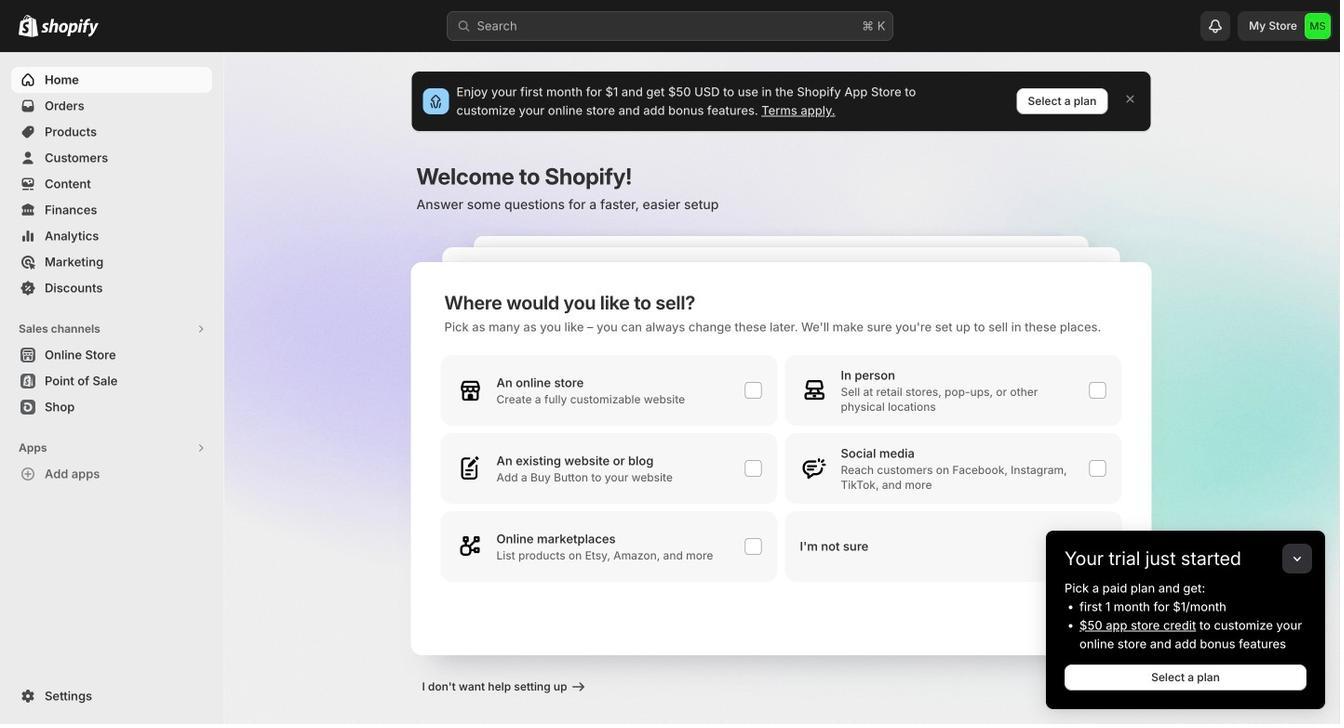 Task type: describe. For each thing, give the bounding box(es) containing it.
my store image
[[1305, 13, 1331, 39]]

1 horizontal spatial shopify image
[[41, 18, 99, 37]]



Task type: vqa. For each thing, say whether or not it's contained in the screenshot.
My Store image
yes



Task type: locate. For each thing, give the bounding box(es) containing it.
shopify image
[[19, 15, 38, 37], [41, 18, 99, 37]]

0 horizontal spatial shopify image
[[19, 15, 38, 37]]



